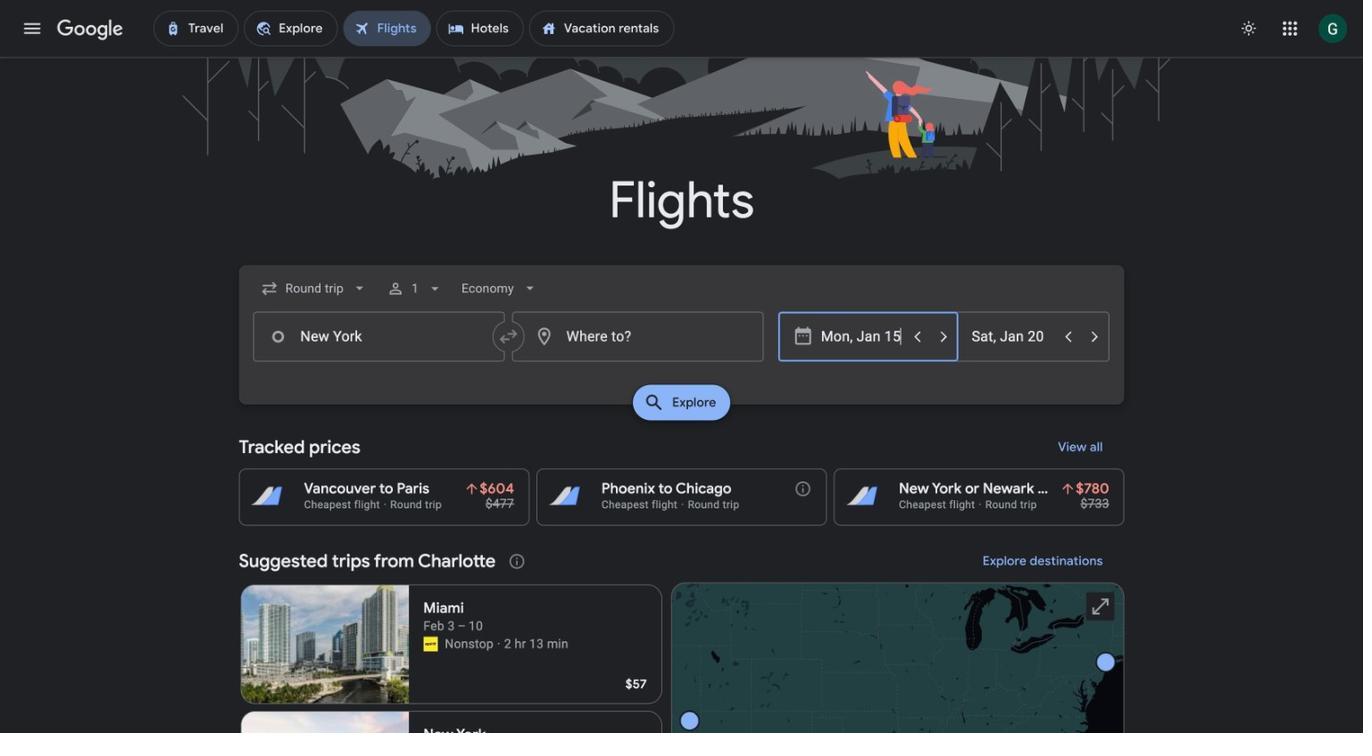 Task type: locate. For each thing, give the bounding box(es) containing it.
main menu image
[[21, 18, 43, 39]]

477 US dollars text field
[[485, 497, 514, 512]]

suggested trips from charlotte region
[[239, 540, 1124, 734]]

733 US dollars text field
[[1081, 497, 1109, 512]]

Return text field
[[972, 313, 1054, 361]]

spirit image
[[423, 638, 438, 652]]

change appearance image
[[1228, 7, 1271, 50]]

Flight search field
[[225, 266, 1139, 426]]

 image
[[497, 636, 501, 654]]

Departure text field
[[821, 313, 903, 361]]

None field
[[253, 273, 376, 305], [454, 273, 546, 305], [253, 273, 376, 305], [454, 273, 546, 305]]

tracked prices region
[[239, 426, 1124, 526]]

 image
[[384, 499, 387, 511]]

more info image
[[794, 481, 812, 498]]

None text field
[[253, 312, 505, 362]]



Task type: vqa. For each thing, say whether or not it's contained in the screenshot.
"text field" within Flight search field
yes



Task type: describe. For each thing, give the bounding box(es) containing it.
57 US dollars text field
[[625, 677, 647, 693]]

780 US dollars text field
[[1076, 481, 1109, 498]]

More info text field
[[794, 481, 812, 503]]

none text field inside flight search box
[[253, 312, 505, 362]]

Where to? text field
[[512, 312, 764, 362]]

604 US dollars text field
[[480, 481, 514, 498]]

 image inside the tracked prices region
[[384, 499, 387, 511]]

 image inside suggested trips from charlotte region
[[497, 636, 501, 654]]



